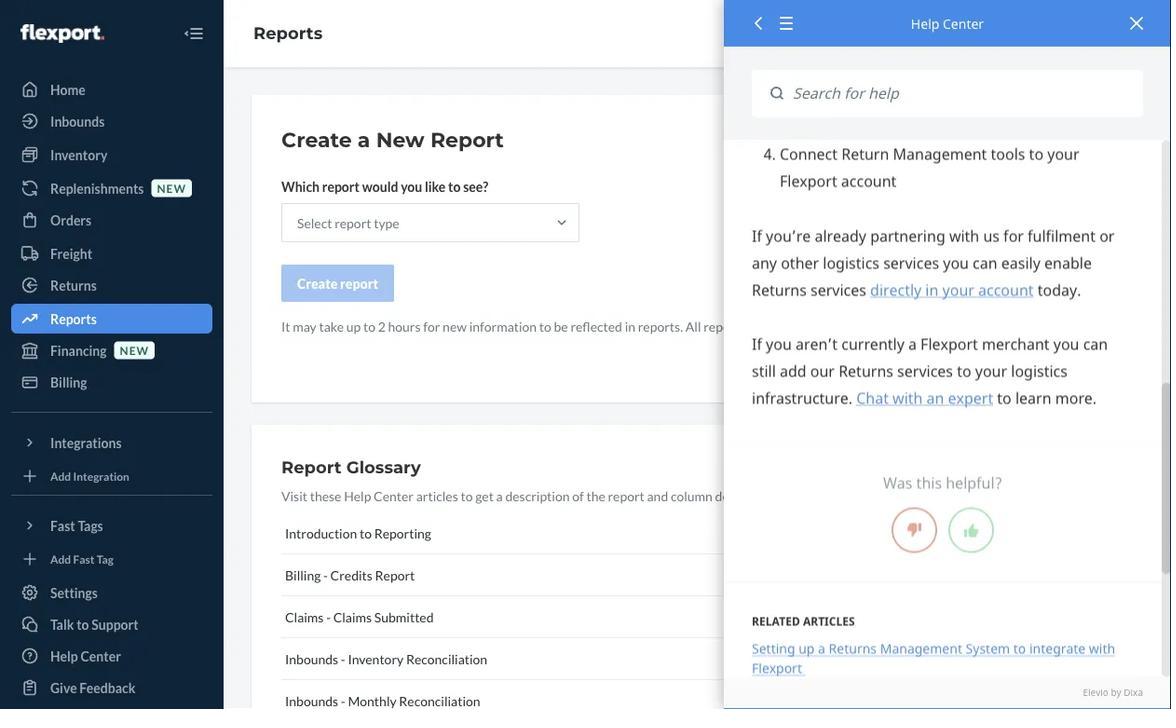 Task type: locate. For each thing, give the bounding box(es) containing it.
reflected
[[571, 318, 622, 334]]

would
[[362, 178, 398, 194]]

reconciliation
[[406, 651, 487, 667], [399, 693, 480, 709]]

report
[[322, 178, 360, 194], [335, 215, 371, 231], [340, 275, 378, 291], [704, 318, 740, 334], [608, 488, 645, 504]]

0 horizontal spatial returns
[[50, 277, 97, 293]]

help center
[[911, 14, 984, 32], [50, 648, 121, 664]]

tags
[[78, 518, 103, 533]]

to right talk
[[77, 616, 89, 632]]

0 vertical spatial create
[[281, 127, 352, 152]]

1 horizontal spatial up
[[799, 640, 815, 658]]

- left credits
[[323, 567, 328, 583]]

inbounds for inbounds - inventory reconciliation
[[285, 651, 338, 667]]

help center link
[[11, 641, 212, 671]]

claims
[[285, 609, 324, 625], [333, 609, 372, 625]]

to left be
[[539, 318, 551, 334]]

new up billing link on the left bottom
[[120, 343, 149, 357]]

universal
[[839, 318, 893, 334]]

fast left tags at bottom left
[[50, 518, 75, 533]]

0 horizontal spatial help center
[[50, 648, 121, 664]]

2 vertical spatial report
[[375, 567, 415, 583]]

which
[[281, 178, 320, 194]]

claims down billing - credits report
[[285, 609, 324, 625]]

1 horizontal spatial new
[[157, 181, 186, 195]]

1 claims from the left
[[285, 609, 324, 625]]

management
[[880, 640, 962, 658]]

glossary
[[346, 457, 421, 477]]

0 vertical spatial add
[[50, 469, 71, 483]]

2 horizontal spatial a
[[818, 640, 826, 658]]

0 horizontal spatial help
[[50, 648, 78, 664]]

0 vertical spatial inbounds
[[50, 113, 105, 129]]

fast
[[50, 518, 75, 533], [73, 552, 95, 566]]

0 horizontal spatial billing
[[50, 374, 87, 390]]

create up which
[[281, 127, 352, 152]]

report up see?
[[430, 127, 504, 152]]

reports link
[[253, 23, 323, 43], [11, 304, 212, 334]]

inbounds inside button
[[285, 651, 338, 667]]

inbounds inside button
[[285, 693, 338, 709]]

all
[[686, 318, 701, 334]]

0 vertical spatial up
[[346, 318, 361, 334]]

2 horizontal spatial center
[[943, 14, 984, 32]]

1 vertical spatial new
[[443, 318, 467, 334]]

0 horizontal spatial a
[[358, 127, 370, 152]]

up down related articles
[[799, 640, 815, 658]]

1 horizontal spatial inventory
[[348, 651, 404, 667]]

articles left get
[[416, 488, 458, 504]]

1 vertical spatial create
[[297, 275, 338, 291]]

integrate
[[1030, 640, 1086, 658]]

billing down financing
[[50, 374, 87, 390]]

help center up give feedback
[[50, 648, 121, 664]]

elevio by dixa link
[[752, 686, 1143, 700]]

1 horizontal spatial help
[[344, 488, 371, 504]]

reconciliation right monthly
[[399, 693, 480, 709]]

1 vertical spatial a
[[496, 488, 503, 504]]

add fast tag
[[50, 552, 114, 566]]

report up these at left
[[281, 457, 342, 477]]

1 vertical spatial help center
[[50, 648, 121, 664]]

articles right related
[[803, 613, 855, 629]]

report up 2 in the top left of the page
[[340, 275, 378, 291]]

in left reports.
[[625, 318, 635, 334]]

1 vertical spatial inbounds
[[285, 651, 338, 667]]

center down glossary
[[374, 488, 414, 504]]

0 horizontal spatial reports
[[50, 311, 97, 327]]

1 vertical spatial billing
[[285, 567, 321, 583]]

may
[[293, 318, 317, 334]]

billing - credits report
[[285, 567, 415, 583]]

inbounds left monthly
[[285, 693, 338, 709]]

up
[[346, 318, 361, 334], [799, 640, 815, 658]]

up inside setting up a returns management system to integrate with flexport
[[799, 640, 815, 658]]

1 vertical spatial add
[[50, 552, 71, 566]]

inventory link
[[11, 140, 212, 170]]

a right get
[[496, 488, 503, 504]]

- for inventory
[[341, 651, 345, 667]]

2 horizontal spatial report
[[430, 127, 504, 152]]

1 horizontal spatial center
[[374, 488, 414, 504]]

center up search search box
[[943, 14, 984, 32]]

report for create
[[340, 275, 378, 291]]

help center up search search box
[[911, 14, 984, 32]]

0 vertical spatial fast
[[50, 518, 75, 533]]

create up may
[[297, 275, 338, 291]]

- left monthly
[[341, 693, 345, 709]]

articles
[[416, 488, 458, 504], [803, 613, 855, 629]]

0 vertical spatial returns
[[50, 277, 97, 293]]

inventory up monthly
[[348, 651, 404, 667]]

1 vertical spatial inventory
[[348, 651, 404, 667]]

give feedback button
[[11, 673, 212, 703]]

0 horizontal spatial center
[[81, 648, 121, 664]]

fast left tag
[[73, 552, 95, 566]]

a down related articles
[[818, 640, 826, 658]]

create
[[281, 127, 352, 152], [297, 275, 338, 291]]

to right system on the right bottom
[[1014, 640, 1026, 658]]

create inside button
[[297, 275, 338, 291]]

inbounds for inbounds
[[50, 113, 105, 129]]

2 vertical spatial inbounds
[[285, 693, 338, 709]]

a left new
[[358, 127, 370, 152]]

billing inside button
[[285, 567, 321, 583]]

1 vertical spatial returns
[[829, 640, 877, 658]]

in right are
[[825, 318, 836, 334]]

inventory
[[50, 147, 107, 163], [348, 651, 404, 667]]

0 horizontal spatial new
[[120, 343, 149, 357]]

to left get
[[461, 488, 473, 504]]

and
[[647, 488, 668, 504]]

report for which
[[322, 178, 360, 194]]

1 vertical spatial fast
[[73, 552, 95, 566]]

new right for
[[443, 318, 467, 334]]

time
[[895, 318, 924, 334]]

0 vertical spatial report
[[430, 127, 504, 152]]

new up orders link
[[157, 181, 186, 195]]

new
[[157, 181, 186, 195], [443, 318, 467, 334], [120, 343, 149, 357]]

talk
[[50, 616, 74, 632]]

help up the give
[[50, 648, 78, 664]]

to left reporting
[[360, 525, 372, 541]]

0 vertical spatial reports link
[[253, 23, 323, 43]]

0 horizontal spatial inventory
[[50, 147, 107, 163]]

1 horizontal spatial billing
[[285, 567, 321, 583]]

claims down credits
[[333, 609, 372, 625]]

replenishments
[[50, 180, 144, 196]]

fields
[[771, 318, 802, 334]]

reconciliation for inbounds - monthly reconciliation
[[399, 693, 480, 709]]

returns
[[50, 277, 97, 293], [829, 640, 877, 658]]

inventory inside button
[[348, 651, 404, 667]]

for
[[423, 318, 440, 334]]

add
[[50, 469, 71, 483], [50, 552, 71, 566]]

reconciliation down the submitted
[[406, 651, 487, 667]]

a
[[358, 127, 370, 152], [496, 488, 503, 504], [818, 640, 826, 658]]

1 horizontal spatial claims
[[333, 609, 372, 625]]

add for add integration
[[50, 469, 71, 483]]

which report would you like to see?
[[281, 178, 488, 194]]

0 vertical spatial help
[[911, 14, 940, 32]]

to inside talk to support button
[[77, 616, 89, 632]]

2 vertical spatial new
[[120, 343, 149, 357]]

2 in from the left
[[825, 318, 836, 334]]

time
[[743, 318, 769, 334]]

1 vertical spatial reports
[[50, 311, 97, 327]]

this
[[917, 473, 942, 493]]

report left type
[[335, 215, 371, 231]]

2 vertical spatial a
[[818, 640, 826, 658]]

close navigation image
[[183, 22, 205, 45]]

flexport logo image
[[20, 24, 104, 43]]

visit these help center articles to get a description of the report and column details.
[[281, 488, 756, 504]]

center down talk to support
[[81, 648, 121, 664]]

add left integration
[[50, 469, 71, 483]]

report down reporting
[[375, 567, 415, 583]]

financing
[[50, 342, 107, 358]]

help up search search box
[[911, 14, 940, 32]]

- down the claims - claims submitted
[[341, 651, 345, 667]]

2 horizontal spatial new
[[443, 318, 467, 334]]

integrations
[[50, 435, 122, 451]]

details.
[[715, 488, 756, 504]]

- for claims
[[326, 609, 331, 625]]

1 horizontal spatial a
[[496, 488, 503, 504]]

reconciliation inside button
[[399, 693, 480, 709]]

inventory up replenishments
[[50, 147, 107, 163]]

1 horizontal spatial reports
[[253, 23, 323, 43]]

0 vertical spatial articles
[[416, 488, 458, 504]]

Search search field
[[784, 70, 1143, 117]]

report inside button
[[340, 275, 378, 291]]

2 vertical spatial center
[[81, 648, 121, 664]]

1 vertical spatial articles
[[803, 613, 855, 629]]

billing down introduction
[[285, 567, 321, 583]]

give
[[50, 680, 77, 696]]

center
[[943, 14, 984, 32], [374, 488, 414, 504], [81, 648, 121, 664]]

2 add from the top
[[50, 552, 71, 566]]

1 add from the top
[[50, 469, 71, 483]]

inbounds
[[50, 113, 105, 129], [285, 651, 338, 667], [285, 693, 338, 709]]

it may take up to 2 hours for new information to be reflected in reports. all report time fields are in universal time (utc).
[[281, 318, 963, 334]]

1 vertical spatial up
[[799, 640, 815, 658]]

talk to support button
[[11, 609, 212, 639]]

with
[[1089, 640, 1116, 658]]

help
[[911, 14, 940, 32], [344, 488, 371, 504], [50, 648, 78, 664]]

1 vertical spatial reports link
[[11, 304, 212, 334]]

help down report glossary
[[344, 488, 371, 504]]

report for billing - credits report
[[375, 567, 415, 583]]

report right all at the right top of the page
[[704, 318, 740, 334]]

credits
[[330, 567, 373, 583]]

submitted
[[374, 609, 434, 625]]

inbounds down the claims - claims submitted
[[285, 651, 338, 667]]

1 in from the left
[[625, 318, 635, 334]]

type
[[374, 215, 399, 231]]

to left 2 in the top left of the page
[[363, 318, 375, 334]]

to
[[448, 178, 461, 194], [363, 318, 375, 334], [539, 318, 551, 334], [461, 488, 473, 504], [360, 525, 372, 541], [77, 616, 89, 632], [1014, 640, 1026, 658]]

1 horizontal spatial returns
[[829, 640, 877, 658]]

returns down related articles
[[829, 640, 877, 658]]

talk to support
[[50, 616, 139, 632]]

add up settings
[[50, 552, 71, 566]]

report up select report type on the left top
[[322, 178, 360, 194]]

inbounds down the 'home'
[[50, 113, 105, 129]]

select report type
[[297, 215, 399, 231]]

0 horizontal spatial claims
[[285, 609, 324, 625]]

report
[[430, 127, 504, 152], [281, 457, 342, 477], [375, 567, 415, 583]]

1 horizontal spatial in
[[825, 318, 836, 334]]

0 horizontal spatial in
[[625, 318, 635, 334]]

0 horizontal spatial articles
[[416, 488, 458, 504]]

1 vertical spatial reconciliation
[[399, 693, 480, 709]]

1 horizontal spatial report
[[375, 567, 415, 583]]

add fast tag link
[[11, 548, 212, 570]]

2 horizontal spatial help
[[911, 14, 940, 32]]

report inside button
[[375, 567, 415, 583]]

- inside button
[[341, 693, 345, 709]]

0 horizontal spatial reports link
[[11, 304, 212, 334]]

be
[[554, 318, 568, 334]]

- down billing - credits report
[[326, 609, 331, 625]]

1 vertical spatial report
[[281, 457, 342, 477]]

billing link
[[11, 367, 212, 397]]

to inside setting up a returns management system to integrate with flexport
[[1014, 640, 1026, 658]]

create report button
[[281, 265, 394, 302]]

returns down freight
[[50, 277, 97, 293]]

0 vertical spatial help center
[[911, 14, 984, 32]]

returns inside 'returns' link
[[50, 277, 97, 293]]

inbounds - inventory reconciliation button
[[281, 638, 1113, 680]]

0 horizontal spatial up
[[346, 318, 361, 334]]

0 vertical spatial billing
[[50, 374, 87, 390]]

0 vertical spatial new
[[157, 181, 186, 195]]

elevio by dixa
[[1083, 686, 1143, 699]]

reconciliation inside button
[[406, 651, 487, 667]]

up right take on the top
[[346, 318, 361, 334]]

0 vertical spatial reconciliation
[[406, 651, 487, 667]]

billing for billing
[[50, 374, 87, 390]]

0 horizontal spatial report
[[281, 457, 342, 477]]

see?
[[463, 178, 488, 194]]

settings
[[50, 585, 98, 601]]

1 horizontal spatial articles
[[803, 613, 855, 629]]

fast inside "dropdown button"
[[50, 518, 75, 533]]

to right like
[[448, 178, 461, 194]]



Task type: vqa. For each thing, say whether or not it's contained in the screenshot.
the Inventory inside 'Inbounds - Inventory Reconciliation' button
yes



Task type: describe. For each thing, give the bounding box(es) containing it.
was this helpful?
[[883, 473, 1003, 493]]

returns inside setting up a returns management system to integrate with flexport
[[829, 640, 877, 658]]

inbounds link
[[11, 106, 212, 136]]

it
[[281, 318, 290, 334]]

related
[[752, 613, 800, 629]]

introduction to reporting
[[285, 525, 431, 541]]

tag
[[97, 552, 114, 566]]

(utc).
[[927, 318, 963, 334]]

orders link
[[11, 205, 212, 235]]

visit
[[281, 488, 307, 504]]

0 vertical spatial center
[[943, 14, 984, 32]]

0 vertical spatial reports
[[253, 23, 323, 43]]

take
[[319, 318, 344, 334]]

setting up a returns management system to integrate with flexport
[[752, 640, 1116, 677]]

2 vertical spatial help
[[50, 648, 78, 664]]

create for create report
[[297, 275, 338, 291]]

billing - credits report button
[[281, 554, 1113, 596]]

create report
[[297, 275, 378, 291]]

of
[[572, 488, 584, 504]]

1 horizontal spatial help center
[[911, 14, 984, 32]]

was
[[883, 473, 913, 493]]

these
[[310, 488, 341, 504]]

like
[[425, 178, 446, 194]]

by
[[1111, 686, 1122, 699]]

setting
[[752, 640, 795, 658]]

description
[[505, 488, 570, 504]]

you
[[401, 178, 422, 194]]

billing for billing - credits report
[[285, 567, 321, 583]]

feedback
[[80, 680, 135, 696]]

freight link
[[11, 239, 212, 268]]

home
[[50, 82, 86, 97]]

report for select
[[335, 215, 371, 231]]

orders
[[50, 212, 92, 228]]

1 vertical spatial center
[[374, 488, 414, 504]]

2
[[378, 318, 386, 334]]

add for add fast tag
[[50, 552, 71, 566]]

new
[[376, 127, 425, 152]]

inbounds - monthly reconciliation button
[[281, 680, 1113, 709]]

fast tags
[[50, 518, 103, 533]]

add integration link
[[11, 465, 212, 487]]

new for financing
[[120, 343, 149, 357]]

1 horizontal spatial reports link
[[253, 23, 323, 43]]

1 vertical spatial help
[[344, 488, 371, 504]]

inbounds - inventory reconciliation
[[285, 651, 487, 667]]

report right the
[[608, 488, 645, 504]]

new for replenishments
[[157, 181, 186, 195]]

- for monthly
[[341, 693, 345, 709]]

reports inside 'reports' link
[[50, 311, 97, 327]]

0 vertical spatial inventory
[[50, 147, 107, 163]]

dixa
[[1124, 686, 1143, 699]]

related articles
[[752, 613, 855, 629]]

elevio
[[1083, 686, 1109, 699]]

reporting
[[374, 525, 431, 541]]

claims - claims submitted button
[[281, 596, 1113, 638]]

0 vertical spatial a
[[358, 127, 370, 152]]

create for create a new report
[[281, 127, 352, 152]]

claims - claims submitted
[[285, 609, 434, 625]]

give feedback
[[50, 680, 135, 696]]

introduction
[[285, 525, 357, 541]]

reconciliation for inbounds - inventory reconciliation
[[406, 651, 487, 667]]

helpful?
[[946, 473, 1003, 493]]

fast tags button
[[11, 511, 212, 540]]

reports.
[[638, 318, 683, 334]]

report for create a new report
[[430, 127, 504, 152]]

inbounds - monthly reconciliation
[[285, 693, 480, 709]]

are
[[804, 318, 823, 334]]

column
[[671, 488, 713, 504]]

- for credits
[[323, 567, 328, 583]]

introduction to reporting button
[[281, 512, 1113, 554]]

system
[[966, 640, 1010, 658]]

settings link
[[11, 578, 212, 608]]

flexport
[[752, 659, 802, 677]]

the
[[586, 488, 605, 504]]

inbounds for inbounds - monthly reconciliation
[[285, 693, 338, 709]]

home link
[[11, 75, 212, 104]]

returns link
[[11, 270, 212, 300]]

integrations button
[[11, 428, 212, 458]]

integration
[[73, 469, 129, 483]]

information
[[469, 318, 537, 334]]

hours
[[388, 318, 421, 334]]

select
[[297, 215, 332, 231]]

get
[[475, 488, 494, 504]]

create a new report
[[281, 127, 504, 152]]

to inside introduction to reporting button
[[360, 525, 372, 541]]

2 claims from the left
[[333, 609, 372, 625]]

a inside setting up a returns management system to integrate with flexport
[[818, 640, 826, 658]]

freight
[[50, 246, 92, 261]]

monthly
[[348, 693, 397, 709]]



